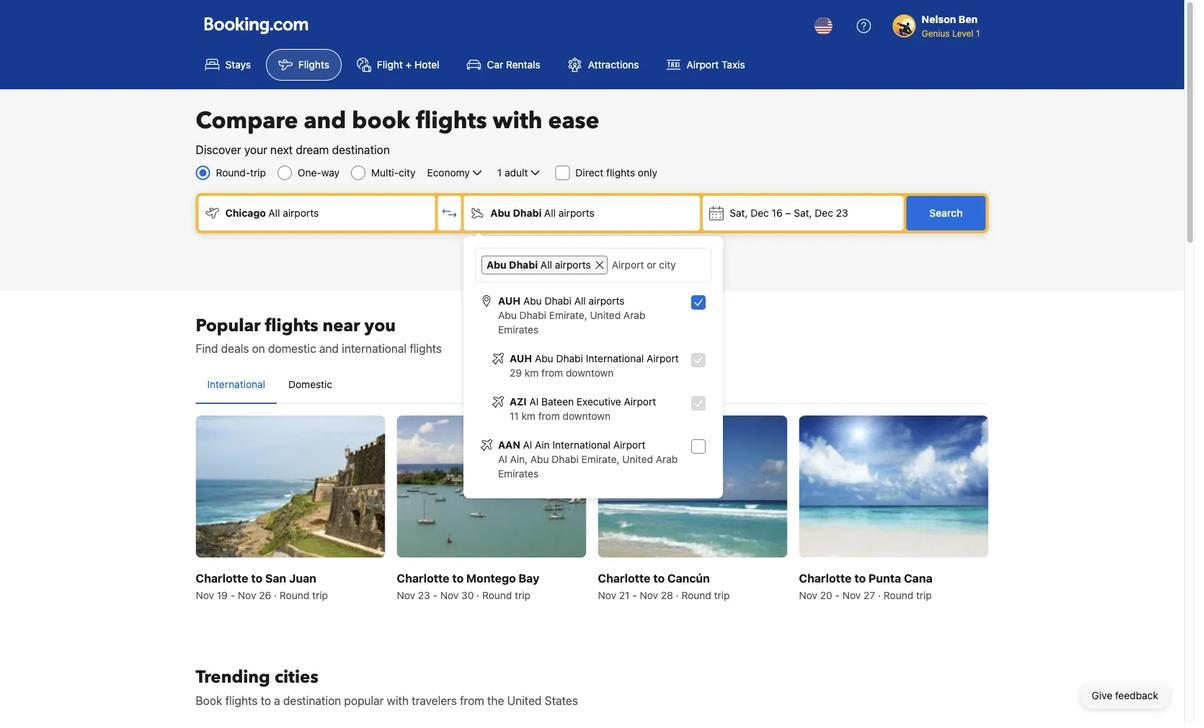 Task type: vqa. For each thing, say whether or not it's contained in the screenshot.
bottom i
no



Task type: locate. For each thing, give the bounding box(es) containing it.
round inside "charlotte to punta cana nov 20 - nov 27 · round trip"
[[884, 589, 913, 601]]

charlotte for charlotte to montego bay
[[397, 571, 449, 585]]

direct flights only
[[575, 167, 657, 179]]

azi
[[510, 396, 527, 408]]

1 vertical spatial 23
[[418, 589, 430, 601]]

from for bateen
[[538, 411, 560, 422]]

and
[[304, 105, 346, 137], [319, 342, 339, 356]]

1 vertical spatial emirates
[[498, 468, 539, 480]]

al down aan
[[498, 454, 507, 466]]

1 vertical spatial from
[[538, 411, 560, 422]]

charlotte inside charlotte to san juan nov 19 - nov 26 · round trip
[[196, 571, 248, 585]]

0 horizontal spatial dec
[[751, 207, 769, 219]]

0 vertical spatial from
[[541, 367, 563, 379]]

from up bateen
[[541, 367, 563, 379]]

nov
[[196, 589, 214, 601], [238, 589, 256, 601], [397, 589, 415, 601], [440, 589, 459, 601], [598, 589, 616, 601], [640, 589, 658, 601], [799, 589, 817, 601], [842, 589, 861, 601]]

0 vertical spatial united
[[590, 310, 621, 321]]

2 · from the left
[[477, 589, 479, 601]]

1 round from the left
[[280, 589, 309, 601]]

united inside the aan al ain international airport al ain, abu dhabi emirate, united arab emirates
[[622, 454, 653, 466]]

- right 20
[[835, 589, 840, 601]]

round for charlotte to punta cana
[[884, 589, 913, 601]]

0 vertical spatial emirates
[[498, 324, 539, 336]]

with
[[493, 105, 542, 137], [387, 694, 409, 708]]

montego
[[466, 571, 516, 585]]

nelson ben genius level 1
[[922, 13, 980, 38]]

0 horizontal spatial sat,
[[730, 207, 748, 219]]

round for charlotte to san juan
[[280, 589, 309, 601]]

1 vertical spatial and
[[319, 342, 339, 356]]

give feedback
[[1092, 690, 1158, 702]]

to for san
[[251, 571, 263, 585]]

round inside charlotte to cancún nov 21 - nov 28 · round trip
[[681, 589, 711, 601]]

flights down trending
[[225, 694, 258, 708]]

4 - from the left
[[835, 589, 840, 601]]

2 charlotte from the left
[[397, 571, 449, 585]]

0 horizontal spatial arab
[[623, 310, 645, 321]]

1 vertical spatial international
[[207, 379, 265, 391]]

charlotte inside charlotte to cancún nov 21 - nov 28 · round trip
[[598, 571, 651, 585]]

2 round from the left
[[482, 589, 512, 601]]

international for al ain, abu dhabi emirate, united arab emirates
[[552, 439, 611, 451]]

compare and book flights with ease discover your next dream destination
[[196, 105, 599, 157]]

from
[[541, 367, 563, 379], [538, 411, 560, 422], [460, 694, 484, 708]]

charlotte to san juan image
[[196, 416, 385, 558]]

to inside charlotte to cancún nov 21 - nov 28 · round trip
[[653, 571, 665, 585]]

to up 27
[[854, 571, 866, 585]]

round down montego
[[482, 589, 512, 601]]

round down "cancún"
[[681, 589, 711, 601]]

ain
[[535, 439, 550, 451]]

1 horizontal spatial 1
[[976, 28, 980, 38]]

0 vertical spatial international
[[586, 353, 644, 365]]

· inside charlotte to cancún nov 21 - nov 28 · round trip
[[676, 589, 679, 601]]

to up 30
[[452, 571, 464, 585]]

al left ain on the left of page
[[523, 439, 532, 451]]

ease
[[548, 105, 599, 137]]

2 horizontal spatial united
[[622, 454, 653, 466]]

1 inside the nelson ben genius level 1
[[976, 28, 980, 38]]

and down near
[[319, 342, 339, 356]]

3 · from the left
[[676, 589, 679, 601]]

charlotte up 21
[[598, 571, 651, 585]]

-
[[230, 589, 235, 601], [433, 589, 438, 601], [632, 589, 637, 601], [835, 589, 840, 601]]

emirate, up auh abu dhabi international airport 29 km from downtown
[[549, 310, 587, 321]]

km inside auh abu dhabi international airport 29 km from downtown
[[525, 367, 539, 379]]

next
[[270, 143, 293, 157]]

airport inside auh abu dhabi international airport 29 km from downtown
[[647, 353, 679, 365]]

4 nov from the left
[[440, 589, 459, 601]]

charlotte up 19
[[196, 571, 248, 585]]

0 vertical spatial destination
[[332, 143, 390, 157]]

trip inside charlotte to san juan nov 19 - nov 26 · round trip
[[312, 589, 328, 601]]

3 - from the left
[[632, 589, 637, 601]]

arab
[[623, 310, 645, 321], [656, 454, 678, 466]]

chicago all airports
[[225, 207, 319, 219]]

airports
[[283, 207, 319, 219], [558, 207, 595, 219], [555, 259, 591, 271], [589, 295, 625, 307]]

2 emirates from the top
[[498, 468, 539, 480]]

1 horizontal spatial 23
[[836, 207, 848, 219]]

trip down the cana
[[916, 589, 932, 601]]

san
[[265, 571, 286, 585]]

punta
[[869, 571, 901, 585]]

abu dhabi all airports up the auh abu dhabi all airports abu dhabi emirate, united arab emirates at the top of the page
[[487, 259, 591, 271]]

1 inside 1 adult popup button
[[497, 167, 502, 179]]

30
[[461, 589, 474, 601]]

destination up the multi- at the top of page
[[332, 143, 390, 157]]

international inside auh abu dhabi international airport 29 km from downtown
[[586, 353, 644, 365]]

downtown for executive
[[563, 411, 611, 422]]

dec left 16 on the top right
[[751, 207, 769, 219]]

charlotte left montego
[[397, 571, 449, 585]]

charlotte inside "charlotte to punta cana nov 20 - nov 27 · round trip"
[[799, 571, 852, 585]]

· inside charlotte to san juan nov 19 - nov 26 · round trip
[[274, 589, 277, 601]]

0 horizontal spatial 23
[[418, 589, 430, 601]]

airport inside the aan al ain international airport al ain, abu dhabi emirate, united arab emirates
[[613, 439, 645, 451]]

car rentals link
[[455, 49, 553, 81]]

· right the 26
[[274, 589, 277, 601]]

1 horizontal spatial united
[[590, 310, 621, 321]]

from down bateen
[[538, 411, 560, 422]]

auh
[[498, 295, 521, 307], [510, 353, 532, 365]]

round down juan
[[280, 589, 309, 601]]

km inside azi al bateen executive airport 11 km from downtown
[[521, 411, 536, 422]]

juan
[[289, 571, 316, 585]]

dec right – at right top
[[815, 207, 833, 219]]

from inside auh abu dhabi international airport 29 km from downtown
[[541, 367, 563, 379]]

only
[[638, 167, 657, 179]]

0 vertical spatial downtown
[[566, 367, 614, 379]]

2 vertical spatial united
[[507, 694, 542, 708]]

trip down juan
[[312, 589, 328, 601]]

search
[[929, 207, 963, 219]]

4 charlotte from the left
[[799, 571, 852, 585]]

give feedback button
[[1080, 683, 1170, 709]]

0 horizontal spatial with
[[387, 694, 409, 708]]

trending cities book flights to a destination popular with travelers from the united states
[[196, 666, 578, 708]]

- inside "charlotte to punta cana nov 20 - nov 27 · round trip"
[[835, 589, 840, 601]]

1 left adult
[[497, 167, 502, 179]]

1 · from the left
[[274, 589, 277, 601]]

auh inside auh abu dhabi international airport 29 km from downtown
[[510, 353, 532, 365]]

· right 27
[[878, 589, 881, 601]]

al inside azi al bateen executive airport 11 km from downtown
[[529, 396, 539, 408]]

to for cancún
[[653, 571, 665, 585]]

28
[[661, 589, 673, 601]]

charlotte for charlotte to cancún
[[598, 571, 651, 585]]

trip inside charlotte to montego bay nov 23 - nov 30 · round trip
[[515, 589, 530, 601]]

1 horizontal spatial with
[[493, 105, 542, 137]]

downtown down executive
[[563, 411, 611, 422]]

downtown inside azi al bateen executive airport 11 km from downtown
[[563, 411, 611, 422]]

0 vertical spatial and
[[304, 105, 346, 137]]

bateen
[[541, 396, 574, 408]]

round
[[280, 589, 309, 601], [482, 589, 512, 601], [681, 589, 711, 601], [884, 589, 913, 601]]

way
[[321, 167, 339, 179]]

airports inside the auh abu dhabi all airports abu dhabi emirate, united arab emirates
[[589, 295, 625, 307]]

auh for abu
[[498, 295, 521, 307]]

0 vertical spatial arab
[[623, 310, 645, 321]]

emirates up 29
[[498, 324, 539, 336]]

- for charlotte to san juan
[[230, 589, 235, 601]]

1 vertical spatial 1
[[497, 167, 502, 179]]

23
[[836, 207, 848, 219], [418, 589, 430, 601]]

flights inside "compare and book flights with ease discover your next dream destination"
[[416, 105, 487, 137]]

airport for al ain international airport
[[613, 439, 645, 451]]

destination
[[332, 143, 390, 157], [283, 694, 341, 708]]

3 charlotte from the left
[[598, 571, 651, 585]]

you
[[364, 314, 396, 338]]

· right 30
[[477, 589, 479, 601]]

0 vertical spatial al
[[529, 396, 539, 408]]

dec
[[751, 207, 769, 219], [815, 207, 833, 219]]

charlotte
[[196, 571, 248, 585], [397, 571, 449, 585], [598, 571, 651, 585], [799, 571, 852, 585]]

attractions link
[[556, 49, 651, 81]]

2 vertical spatial international
[[552, 439, 611, 451]]

1 horizontal spatial dec
[[815, 207, 833, 219]]

to left a
[[261, 694, 271, 708]]

0 horizontal spatial 1
[[497, 167, 502, 179]]

4 · from the left
[[878, 589, 881, 601]]

round down "punta"
[[884, 589, 913, 601]]

cancún
[[667, 571, 710, 585]]

sat, dec 16 – sat, dec 23 button
[[703, 196, 904, 231]]

11
[[510, 411, 519, 422]]

1 vertical spatial km
[[521, 411, 536, 422]]

4 round from the left
[[884, 589, 913, 601]]

trip
[[250, 167, 266, 179], [312, 589, 328, 601], [515, 589, 530, 601], [714, 589, 730, 601], [916, 589, 932, 601]]

- inside charlotte to montego bay nov 23 - nov 30 · round trip
[[433, 589, 438, 601]]

downtown
[[566, 367, 614, 379], [563, 411, 611, 422]]

- right 19
[[230, 589, 235, 601]]

to left san
[[251, 571, 263, 585]]

one-
[[298, 167, 321, 179]]

Airport or city text field
[[610, 256, 705, 275]]

1 vertical spatial auh
[[510, 353, 532, 365]]

1 vertical spatial al
[[523, 439, 532, 451]]

1 vertical spatial downtown
[[563, 411, 611, 422]]

destination down cities
[[283, 694, 341, 708]]

1 charlotte from the left
[[196, 571, 248, 585]]

from inside azi al bateen executive airport 11 km from downtown
[[538, 411, 560, 422]]

km for azi
[[521, 411, 536, 422]]

km right 29
[[525, 367, 539, 379]]

booking.com logo image
[[204, 17, 308, 34], [204, 17, 308, 34]]

2 - from the left
[[433, 589, 438, 601]]

airport inside azi al bateen executive airport 11 km from downtown
[[624, 396, 656, 408]]

tab list
[[196, 366, 989, 405]]

airports down airport or city text box
[[589, 295, 625, 307]]

abu dhabi all airports down 1 adult popup button
[[490, 207, 595, 219]]

16
[[772, 207, 783, 219]]

0 vertical spatial abu dhabi all airports
[[490, 207, 595, 219]]

arab inside the auh abu dhabi all airports abu dhabi emirate, united arab emirates
[[623, 310, 645, 321]]

0 vertical spatial 23
[[836, 207, 848, 219]]

round-
[[216, 167, 250, 179]]

trip down bay
[[515, 589, 530, 601]]

dream
[[296, 143, 329, 157]]

2 vertical spatial from
[[460, 694, 484, 708]]

international down azi al bateen executive airport 11 km from downtown
[[552, 439, 611, 451]]

international inside the aan al ain international airport al ain, abu dhabi emirate, united arab emirates
[[552, 439, 611, 451]]

1 vertical spatial united
[[622, 454, 653, 466]]

tab list containing international
[[196, 366, 989, 405]]

23 left 30
[[418, 589, 430, 601]]

downtown up executive
[[566, 367, 614, 379]]

2 sat, from the left
[[794, 207, 812, 219]]

dhabi
[[513, 207, 542, 219], [509, 259, 538, 271], [545, 295, 572, 307], [519, 310, 546, 321], [556, 353, 583, 365], [552, 454, 579, 466]]

26
[[259, 589, 271, 601]]

abu inside the aan al ain international airport al ain, abu dhabi emirate, united arab emirates
[[530, 454, 549, 466]]

trip right 28
[[714, 589, 730, 601]]

1 vertical spatial destination
[[283, 694, 341, 708]]

2 dec from the left
[[815, 207, 833, 219]]

5 nov from the left
[[598, 589, 616, 601]]

0 vertical spatial km
[[525, 367, 539, 379]]

+
[[406, 59, 412, 71]]

travelers
[[412, 694, 457, 708]]

flights up domestic
[[265, 314, 318, 338]]

to up 28
[[653, 571, 665, 585]]

–
[[785, 207, 791, 219]]

city
[[399, 167, 416, 179]]

· right 28
[[676, 589, 679, 601]]

1 vertical spatial emirate,
[[581, 454, 620, 466]]

1
[[976, 28, 980, 38], [497, 167, 502, 179]]

discover
[[196, 143, 241, 157]]

km right the 11 on the bottom left of the page
[[521, 411, 536, 422]]

round-trip
[[216, 167, 266, 179]]

press enter to select airport, and then press spacebar to add another airport element
[[475, 288, 711, 487]]

with right popular
[[387, 694, 409, 708]]

charlotte to cancún image
[[598, 416, 787, 558]]

with up adult
[[493, 105, 542, 137]]

1 vertical spatial with
[[387, 694, 409, 708]]

airport
[[687, 59, 719, 71], [647, 353, 679, 365], [624, 396, 656, 408], [613, 439, 645, 451]]

2 vertical spatial al
[[498, 454, 507, 466]]

airport taxis link
[[654, 49, 757, 81]]

and inside popular flights near you find deals on domestic and international flights
[[319, 342, 339, 356]]

- left 30
[[433, 589, 438, 601]]

charlotte up 20
[[799, 571, 852, 585]]

and up the dream
[[304, 105, 346, 137]]

1 right level
[[976, 28, 980, 38]]

trip inside "charlotte to punta cana nov 20 - nov 27 · round trip"
[[916, 589, 932, 601]]

round inside charlotte to san juan nov 19 - nov 26 · round trip
[[280, 589, 309, 601]]

united inside the auh abu dhabi all airports abu dhabi emirate, united arab emirates
[[590, 310, 621, 321]]

international down the deals
[[207, 379, 265, 391]]

0 horizontal spatial united
[[507, 694, 542, 708]]

sat, right – at right top
[[794, 207, 812, 219]]

- right 21
[[632, 589, 637, 601]]

auh inside the auh abu dhabi all airports abu dhabi emirate, united arab emirates
[[498, 295, 521, 307]]

charlotte inside charlotte to montego bay nov 23 - nov 30 · round trip
[[397, 571, 449, 585]]

all
[[268, 207, 280, 219], [544, 207, 556, 219], [541, 259, 552, 271], [574, 295, 586, 307]]

emirates down ain,
[[498, 468, 539, 480]]

1 vertical spatial abu dhabi all airports
[[487, 259, 591, 271]]

1 - from the left
[[230, 589, 235, 601]]

emirate, down azi al bateen executive airport 11 km from downtown
[[581, 454, 620, 466]]

to inside "charlotte to punta cana nov 20 - nov 27 · round trip"
[[854, 571, 866, 585]]

from left the the
[[460, 694, 484, 708]]

with inside trending cities book flights to a destination popular with travelers from the united states
[[387, 694, 409, 708]]

flights up economy on the left top of the page
[[416, 105, 487, 137]]

1 horizontal spatial arab
[[656, 454, 678, 466]]

1 vertical spatial arab
[[656, 454, 678, 466]]

0 vertical spatial auh
[[498, 295, 521, 307]]

trending
[[196, 666, 270, 690]]

sat, left 16 on the top right
[[730, 207, 748, 219]]

popular flights near you find deals on domestic and international flights
[[196, 314, 442, 356]]

international for 29 km from downtown
[[586, 353, 644, 365]]

arab inside the aan al ain international airport al ain, abu dhabi emirate, united arab emirates
[[656, 454, 678, 466]]

1 emirates from the top
[[498, 324, 539, 336]]

- inside charlotte to san juan nov 19 - nov 26 · round trip
[[230, 589, 235, 601]]

sat,
[[730, 207, 748, 219], [794, 207, 812, 219]]

1 adult
[[497, 167, 528, 179]]

flights
[[298, 59, 329, 71]]

1 adult button
[[496, 164, 544, 182]]

0 vertical spatial emirate,
[[549, 310, 587, 321]]

23 right – at right top
[[836, 207, 848, 219]]

· inside charlotte to montego bay nov 23 - nov 30 · round trip
[[477, 589, 479, 601]]

3 round from the left
[[681, 589, 711, 601]]

downtown for international
[[566, 367, 614, 379]]

1 horizontal spatial sat,
[[794, 207, 812, 219]]

al right the azi
[[529, 396, 539, 408]]

emirates
[[498, 324, 539, 336], [498, 468, 539, 480]]

charlotte to punta cana nov 20 - nov 27 · round trip
[[799, 571, 932, 601]]

to inside charlotte to montego bay nov 23 - nov 30 · round trip
[[452, 571, 464, 585]]

0 vertical spatial with
[[493, 105, 542, 137]]

downtown inside auh abu dhabi international airport 29 km from downtown
[[566, 367, 614, 379]]

to inside charlotte to san juan nov 19 - nov 26 · round trip
[[251, 571, 263, 585]]

0 vertical spatial 1
[[976, 28, 980, 38]]

round inside charlotte to montego bay nov 23 - nov 30 · round trip
[[482, 589, 512, 601]]

· for charlotte to san juan
[[274, 589, 277, 601]]

international up executive
[[586, 353, 644, 365]]

· inside "charlotte to punta cana nov 20 - nov 27 · round trip"
[[878, 589, 881, 601]]



Task type: describe. For each thing, give the bounding box(es) containing it.
1 dec from the left
[[751, 207, 769, 219]]

trip for charlotte to punta cana
[[916, 589, 932, 601]]

auh for 29
[[510, 353, 532, 365]]

al for al bateen executive airport
[[529, 396, 539, 408]]

rentals
[[506, 59, 540, 71]]

states
[[545, 694, 578, 708]]

cities
[[275, 666, 318, 690]]

· for charlotte to montego bay
[[477, 589, 479, 601]]

from for dhabi
[[541, 367, 563, 379]]

- for charlotte to punta cana
[[835, 589, 840, 601]]

airport for al bateen executive airport
[[624, 396, 656, 408]]

and inside "compare and book flights with ease discover your next dream destination"
[[304, 105, 346, 137]]

united inside trending cities book flights to a destination popular with travelers from the united states
[[507, 694, 542, 708]]

compare
[[196, 105, 298, 137]]

3 nov from the left
[[397, 589, 415, 601]]

a
[[274, 694, 280, 708]]

domestic
[[288, 379, 332, 391]]

charlotte to montego bay image
[[397, 416, 586, 558]]

book
[[352, 105, 410, 137]]

sat, dec 16 – sat, dec 23
[[730, 207, 848, 219]]

popular
[[344, 694, 384, 708]]

flight + hotel link
[[345, 49, 452, 81]]

flights right international
[[410, 342, 442, 356]]

23 inside popup button
[[836, 207, 848, 219]]

charlotte for charlotte to san juan
[[196, 571, 248, 585]]

2 nov from the left
[[238, 589, 256, 601]]

international
[[342, 342, 407, 356]]

car
[[487, 59, 503, 71]]

1 nov from the left
[[196, 589, 214, 601]]

near
[[323, 314, 360, 338]]

nelson
[[922, 13, 956, 25]]

emirates inside the auh abu dhabi all airports abu dhabi emirate, united arab emirates
[[498, 324, 539, 336]]

flights link
[[266, 49, 342, 81]]

economy
[[427, 167, 470, 179]]

charlotte for charlotte to punta cana
[[799, 571, 852, 585]]

with inside "compare and book flights with ease discover your next dream destination"
[[493, 105, 542, 137]]

emirate, inside the aan al ain international airport al ain, abu dhabi emirate, united arab emirates
[[581, 454, 620, 466]]

round for charlotte to montego bay
[[482, 589, 512, 601]]

charlotte to punta cana image
[[799, 416, 989, 558]]

popular
[[196, 314, 261, 338]]

airport taxis
[[687, 59, 745, 71]]

multi-city
[[371, 167, 416, 179]]

to inside trending cities book flights to a destination popular with travelers from the united states
[[261, 694, 271, 708]]

airports down one- at left
[[283, 207, 319, 219]]

azi al bateen executive airport 11 km from downtown
[[510, 396, 656, 422]]

27
[[864, 589, 875, 601]]

8 nov from the left
[[842, 589, 861, 601]]

airports up the auh abu dhabi all airports abu dhabi emirate, united arab emirates at the top of the page
[[555, 259, 591, 271]]

6 nov from the left
[[640, 589, 658, 601]]

from inside trending cities book flights to a destination popular with travelers from the united states
[[460, 694, 484, 708]]

trip inside charlotte to cancún nov 21 - nov 28 · round trip
[[714, 589, 730, 601]]

21
[[619, 589, 630, 601]]

multi-
[[371, 167, 399, 179]]

auh abu dhabi all airports abu dhabi emirate, united arab emirates
[[498, 295, 645, 336]]

hotel
[[415, 59, 439, 71]]

7 nov from the left
[[799, 589, 817, 601]]

feedback
[[1115, 690, 1158, 702]]

trip for charlotte to san juan
[[312, 589, 328, 601]]

your
[[244, 143, 267, 157]]

ben
[[959, 13, 978, 25]]

domestic
[[268, 342, 316, 356]]

ain,
[[510, 454, 528, 466]]

executive
[[577, 396, 621, 408]]

charlotte to montego bay nov 23 - nov 30 · round trip
[[397, 571, 539, 601]]

airport for abu dhabi international airport
[[647, 353, 679, 365]]

flights inside trending cities book flights to a destination popular with travelers from the united states
[[225, 694, 258, 708]]

chicago
[[225, 207, 266, 219]]

airports down direct
[[558, 207, 595, 219]]

stays link
[[193, 49, 263, 81]]

trip down your
[[250, 167, 266, 179]]

the
[[487, 694, 504, 708]]

international inside button
[[207, 379, 265, 391]]

find
[[196, 342, 218, 356]]

km for auh
[[525, 367, 539, 379]]

deals
[[221, 342, 249, 356]]

destination inside "compare and book flights with ease discover your next dream destination"
[[332, 143, 390, 157]]

aan al ain international airport al ain, abu dhabi emirate, united arab emirates
[[498, 439, 678, 480]]

aan
[[498, 439, 520, 451]]

al for al ain international airport
[[523, 439, 532, 451]]

- for charlotte to montego bay
[[433, 589, 438, 601]]

charlotte to san juan nov 19 - nov 26 · round trip
[[196, 571, 328, 601]]

1 sat, from the left
[[730, 207, 748, 219]]

20
[[820, 589, 832, 601]]

dhabi inside the aan al ain international airport al ain, abu dhabi emirate, united arab emirates
[[552, 454, 579, 466]]

genius
[[922, 28, 950, 38]]

adult
[[505, 167, 528, 179]]

emirates inside the aan al ain international airport al ain, abu dhabi emirate, united arab emirates
[[498, 468, 539, 480]]

international button
[[196, 366, 277, 404]]

flight
[[377, 59, 403, 71]]

all inside the auh abu dhabi all airports abu dhabi emirate, united arab emirates
[[574, 295, 586, 307]]

to for punta
[[854, 571, 866, 585]]

cana
[[904, 571, 932, 585]]

23 inside charlotte to montego bay nov 23 - nov 30 · round trip
[[418, 589, 430, 601]]

stays
[[225, 59, 251, 71]]

19
[[217, 589, 228, 601]]

direct
[[575, 167, 604, 179]]

29
[[510, 367, 522, 379]]

taxis
[[722, 59, 745, 71]]

flights left 'only'
[[606, 167, 635, 179]]

domestic button
[[277, 366, 344, 404]]

trip for charlotte to montego bay
[[515, 589, 530, 601]]

abu inside auh abu dhabi international airport 29 km from downtown
[[535, 353, 553, 365]]

- inside charlotte to cancún nov 21 - nov 28 · round trip
[[632, 589, 637, 601]]

dhabi inside auh abu dhabi international airport 29 km from downtown
[[556, 353, 583, 365]]

destination inside trending cities book flights to a destination popular with travelers from the united states
[[283, 694, 341, 708]]

flight + hotel
[[377, 59, 439, 71]]

attractions
[[588, 59, 639, 71]]

to for montego
[[452, 571, 464, 585]]

auh abu dhabi international airport 29 km from downtown
[[510, 353, 679, 379]]

· for charlotte to punta cana
[[878, 589, 881, 601]]

car rentals
[[487, 59, 540, 71]]

level
[[952, 28, 973, 38]]

give
[[1092, 690, 1112, 702]]

search button
[[906, 196, 986, 231]]

emirate, inside the auh abu dhabi all airports abu dhabi emirate, united arab emirates
[[549, 310, 587, 321]]

book
[[196, 694, 222, 708]]

bay
[[519, 571, 539, 585]]

charlotte to cancún nov 21 - nov 28 · round trip
[[598, 571, 730, 601]]



